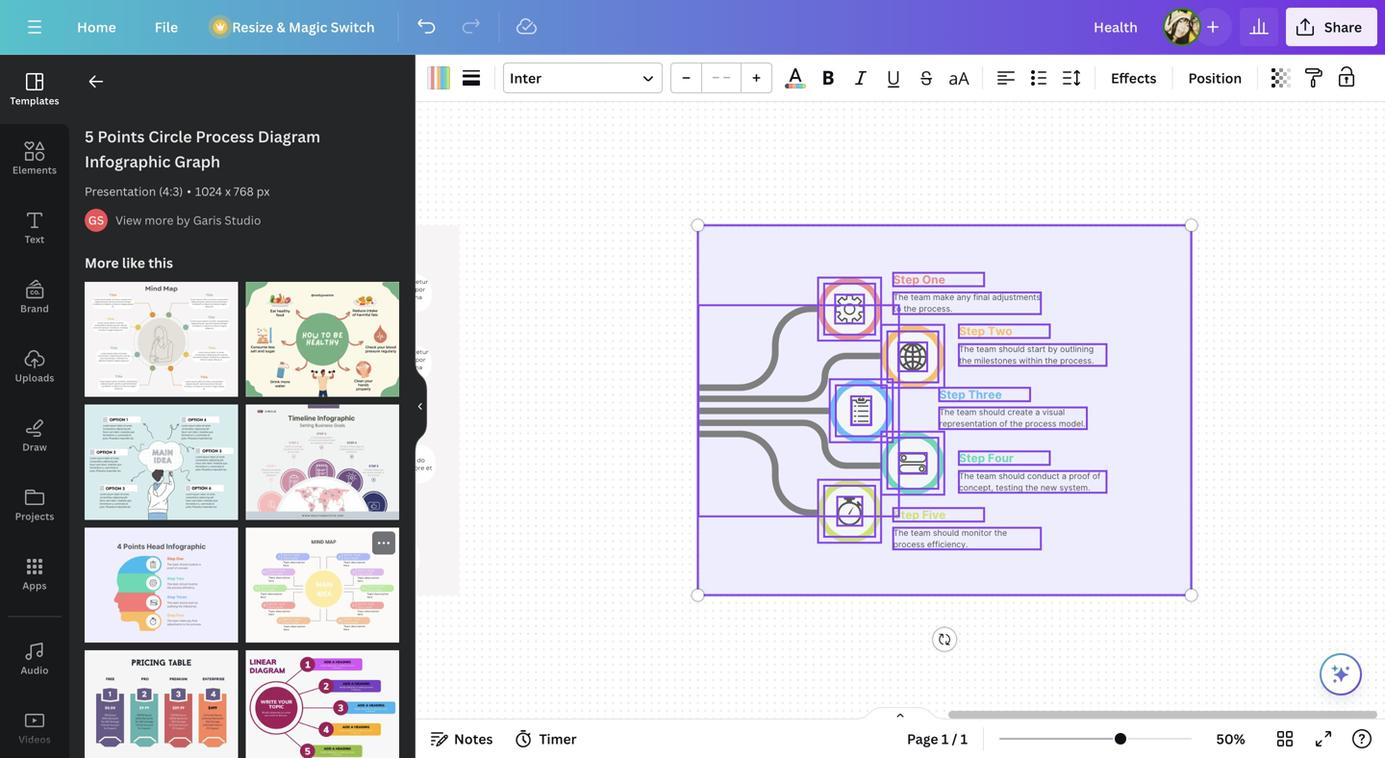Task type: vqa. For each thing, say whether or not it's contained in the screenshot.
HIDE image
yes



Task type: locate. For each thing, give the bounding box(es) containing it.
process
[[196, 126, 254, 147]]

1 horizontal spatial by
[[1048, 344, 1058, 354]]

page 1 / 1
[[907, 730, 968, 748]]

#545454, #f88989, #ffbd59, #55bdff, #39dbb2, #c9e265 image
[[785, 84, 806, 89]]

team up representation
[[957, 407, 977, 417]]

the inside the team should start by outlining the milestones within the process.
[[959, 344, 974, 354]]

step two
[[959, 324, 1013, 338]]

should
[[999, 344, 1025, 354], [979, 407, 1006, 417], [999, 471, 1025, 481], [933, 528, 960, 538]]

view more by garis studio
[[115, 212, 261, 228]]

1 vertical spatial by
[[1048, 344, 1058, 354]]

the down create
[[1010, 419, 1023, 429]]

a left proof
[[1062, 471, 1067, 481]]

main menu bar
[[0, 0, 1386, 55]]

team up milestones
[[977, 344, 997, 354]]

process down step five
[[894, 539, 925, 549]]

team inside the team make any final adjustments to the process.
[[911, 292, 931, 302]]

should for representation
[[979, 407, 1006, 417]]

videos button
[[0, 694, 69, 758]]

switch
[[331, 18, 375, 36]]

a left visual
[[1036, 407, 1040, 417]]

should inside the team should conduct a proof of concept, testing the new system.
[[999, 471, 1025, 481]]

presentation (4:3)
[[85, 183, 183, 199]]

a
[[1036, 407, 1040, 417], [1062, 471, 1067, 481]]

colorful calm corporate clean mind map group
[[85, 270, 238, 397]]

1 horizontal spatial a
[[1062, 471, 1067, 481]]

1
[[942, 730, 949, 748], [961, 730, 968, 748]]

a for visual
[[1036, 407, 1040, 417]]

should for of
[[999, 471, 1025, 481]]

step for step two
[[959, 324, 986, 338]]

2 1 from the left
[[961, 730, 968, 748]]

apps button
[[0, 540, 69, 609]]

0 horizontal spatial a
[[1036, 407, 1040, 417]]

the up concept,
[[959, 471, 974, 481]]

to
[[894, 304, 902, 314]]

0 vertical spatial a
[[1036, 407, 1040, 417]]

should for the
[[999, 344, 1025, 354]]

share
[[1325, 18, 1363, 36]]

step left three
[[940, 388, 966, 401]]

should up testing
[[999, 471, 1025, 481]]

a inside the team should conduct a proof of concept, testing the new system.
[[1062, 471, 1067, 481]]

a inside the team should create a visual representation of the process model.
[[1036, 407, 1040, 417]]

resize
[[232, 18, 273, 36]]

home
[[77, 18, 116, 36]]

team for of
[[977, 471, 997, 481]]

step left one
[[894, 273, 920, 286]]

(4:3)
[[159, 183, 183, 199]]

#eeedff, #f88989, #f4f5f6, #ffbd59, #55bdff, #39dbb2, #c9e265 image
[[427, 66, 450, 89]]

1 right /
[[961, 730, 968, 748]]

three
[[969, 388, 1002, 401]]

the inside the team make any final adjustments to the process.
[[894, 292, 909, 302]]

1 vertical spatial process
[[894, 539, 925, 549]]

1 horizontal spatial of
[[1093, 471, 1101, 481]]

0 vertical spatial process.
[[919, 304, 953, 314]]

0 horizontal spatial process.
[[919, 304, 953, 314]]

garis studio image
[[85, 209, 108, 232]]

process down visual
[[1025, 419, 1057, 429]]

the inside the team should monitor the process efficiency.
[[894, 528, 909, 538]]

the team should monitor the process efficiency.
[[894, 528, 1010, 549]]

projects button
[[0, 471, 69, 540]]

two
[[988, 324, 1013, 338]]

monitor
[[962, 528, 992, 538]]

0 vertical spatial of
[[1000, 419, 1008, 429]]

process inside the team should create a visual representation of the process model.
[[1025, 419, 1057, 429]]

model.
[[1059, 419, 1086, 429]]

the for of
[[959, 471, 974, 481]]

1 horizontal spatial process.
[[1061, 356, 1094, 366]]

view more by garis studio button
[[115, 211, 261, 230]]

step one
[[894, 273, 946, 286]]

process. down make
[[919, 304, 953, 314]]

process. down outlining
[[1061, 356, 1094, 366]]

final
[[974, 292, 990, 302]]

step five
[[894, 508, 946, 522]]

1024 x 768 px
[[195, 183, 270, 199]]

step left 'four'
[[959, 451, 986, 465]]

step left two
[[959, 324, 986, 338]]

by left garis
[[176, 212, 190, 228]]

more
[[85, 254, 119, 272]]

team down step five
[[911, 528, 931, 538]]

the team should conduct a proof of concept, testing the new system.
[[959, 471, 1103, 493]]

1 vertical spatial a
[[1062, 471, 1067, 481]]

0 horizontal spatial by
[[176, 212, 190, 228]]

the right monitor
[[995, 528, 1007, 538]]

0 horizontal spatial of
[[1000, 419, 1008, 429]]

garis
[[193, 212, 222, 228]]

view
[[115, 212, 142, 228]]

/
[[952, 730, 958, 748]]

the down step two
[[959, 344, 974, 354]]

draw button
[[0, 401, 69, 471]]

canva assistant image
[[1330, 663, 1353, 686]]

should inside the team should monitor the process efficiency.
[[933, 528, 960, 538]]

elements button
[[0, 124, 69, 193]]

by right start
[[1048, 344, 1058, 354]]

of up 'four'
[[1000, 419, 1008, 429]]

1 left /
[[942, 730, 949, 748]]

team down step one
[[911, 292, 931, 302]]

icon image
[[836, 295, 865, 324], [851, 396, 872, 426], [899, 453, 927, 474]]

the right to
[[904, 304, 917, 314]]

should up milestones
[[999, 344, 1025, 354]]

should inside the team should start by outlining the milestones within the process.
[[999, 344, 1025, 354]]

1 vertical spatial process.
[[1061, 356, 1094, 366]]

conduct
[[1028, 471, 1060, 481]]

the up representation
[[940, 407, 955, 417]]

4 points process head infographic graph image
[[85, 528, 238, 643]]

the inside the team should monitor the process efficiency.
[[995, 528, 1007, 538]]

of right proof
[[1093, 471, 1101, 481]]

home link
[[62, 8, 132, 46]]

notes button
[[423, 724, 501, 754]]

step left five
[[894, 508, 920, 522]]

circle
[[148, 126, 192, 147]]

brand button
[[0, 263, 69, 332]]

four
[[988, 451, 1014, 465]]

&
[[277, 18, 286, 36]]

testing
[[996, 483, 1023, 493]]

team inside the team should create a visual representation of the process model.
[[957, 407, 977, 417]]

4 points process head infographic graph group
[[85, 516, 238, 643]]

templates
[[10, 94, 59, 107]]

a for proof
[[1062, 471, 1067, 481]]

1 vertical spatial icon image
[[851, 396, 872, 426]]

0 vertical spatial process
[[1025, 419, 1057, 429]]

the
[[894, 292, 909, 302], [959, 344, 974, 354], [940, 407, 955, 417], [959, 471, 974, 481], [894, 528, 909, 538]]

should up efficiency.
[[933, 528, 960, 538]]

0 horizontal spatial 1
[[942, 730, 949, 748]]

team inside the team should conduct a proof of concept, testing the new system.
[[977, 471, 997, 481]]

visual
[[1043, 407, 1065, 417]]

hide image
[[415, 360, 427, 453]]

1 horizontal spatial 1
[[961, 730, 968, 748]]

any
[[957, 292, 971, 302]]

the inside the team should conduct a proof of concept, testing the new system.
[[959, 471, 974, 481]]

team for the
[[977, 344, 997, 354]]

the for the
[[959, 344, 974, 354]]

the inside the team should create a visual representation of the process model.
[[940, 407, 955, 417]]

team inside the team should start by outlining the milestones within the process.
[[977, 344, 997, 354]]

the down step five
[[894, 528, 909, 538]]

1 vertical spatial of
[[1093, 471, 1101, 481]]

make
[[933, 292, 955, 302]]

file button
[[139, 8, 194, 46]]

videos
[[19, 733, 51, 746]]

text button
[[0, 193, 69, 263]]

0 vertical spatial by
[[176, 212, 190, 228]]

the down start
[[1045, 356, 1058, 366]]

1 horizontal spatial process
[[1025, 419, 1057, 429]]

timer button
[[508, 724, 585, 754]]

the
[[904, 304, 917, 314], [959, 356, 972, 366], [1045, 356, 1058, 366], [1010, 419, 1023, 429], [1026, 483, 1039, 493], [995, 528, 1007, 538]]

team inside the team should monitor the process efficiency.
[[911, 528, 931, 538]]

the inside the team make any final adjustments to the process.
[[904, 304, 917, 314]]

resize & magic switch button
[[201, 8, 390, 46]]

adjustments
[[993, 292, 1041, 302]]

timer
[[539, 730, 577, 748]]

the for representation
[[940, 407, 955, 417]]

step three
[[940, 388, 1002, 401]]

group
[[671, 63, 773, 93]]

studio
[[225, 212, 261, 228]]

blue creative mind map graph image
[[85, 405, 238, 520]]

the down 'conduct'
[[1026, 483, 1039, 493]]

team
[[911, 292, 931, 302], [977, 344, 997, 354], [957, 407, 977, 417], [977, 471, 997, 481], [911, 528, 931, 538]]

outlining
[[1061, 344, 1094, 354]]

should down three
[[979, 407, 1006, 417]]

team up concept,
[[977, 471, 997, 481]]

magic
[[289, 18, 328, 36]]

garis studio element
[[85, 209, 108, 232]]

share button
[[1286, 8, 1378, 46]]

this
[[148, 254, 173, 272]]

0 horizontal spatial process
[[894, 539, 925, 549]]

team for representation
[[957, 407, 977, 417]]

show pages image
[[854, 706, 947, 722]]

should inside the team should create a visual representation of the process model.
[[979, 407, 1006, 417]]

the up to
[[894, 292, 909, 302]]

like
[[122, 254, 145, 272]]



Task type: describe. For each thing, give the bounding box(es) containing it.
green brown playful illustration healthy lifestyle guide graph image
[[246, 282, 399, 397]]

#eeedff, #f88989, #f4f5f6, #ffbd59, #55bdff, #39dbb2, #c9e265 image
[[427, 66, 450, 89]]

the for efficiency.
[[894, 528, 909, 538]]

team for to
[[911, 292, 931, 302]]

efficiency.
[[927, 539, 968, 549]]

50% button
[[1200, 724, 1262, 754]]

5
[[85, 126, 94, 147]]

grey simple modern timeline infographic chart graph group
[[246, 393, 399, 520]]

step for step five
[[894, 508, 920, 522]]

graph
[[174, 151, 220, 172]]

grey simple modern timeline infographic chart graph image
[[246, 405, 399, 520]]

colorful calm corporate clean mind map image
[[85, 282, 238, 397]]

#545454, #f88989, #ffbd59, #55bdff, #39dbb2, #c9e265 image
[[785, 84, 806, 89]]

new
[[1041, 483, 1057, 493]]

proof
[[1069, 471, 1091, 481]]

points
[[98, 126, 145, 147]]

of inside the team should create a visual representation of the process model.
[[1000, 419, 1008, 429]]

uploads
[[15, 371, 54, 384]]

5 points circle process diagram infographic graph
[[85, 126, 321, 172]]

professional multicolor concept map graphic group
[[246, 528, 399, 643]]

file
[[155, 18, 178, 36]]

infographic
[[85, 151, 171, 172]]

inter button
[[503, 63, 663, 93]]

create
[[1008, 407, 1033, 417]]

presentation
[[85, 183, 156, 199]]

chronometer icon image
[[838, 497, 862, 526]]

draw
[[22, 441, 47, 454]]

1 1 from the left
[[942, 730, 949, 748]]

the team should create a visual representation of the process model.
[[940, 407, 1086, 429]]

2 vertical spatial icon image
[[899, 453, 927, 474]]

green brown playful illustration healthy lifestyle guide graph group
[[246, 270, 399, 397]]

within
[[1019, 356, 1043, 366]]

step for step one
[[894, 273, 920, 286]]

resize & magic switch
[[232, 18, 375, 36]]

five
[[923, 508, 946, 522]]

colorful minimalist linear steps circular diagram group
[[246, 639, 399, 758]]

the team should start by outlining the milestones within the process.
[[959, 344, 1097, 366]]

team for efficiency.
[[911, 528, 931, 538]]

by inside the team should start by outlining the milestones within the process.
[[1048, 344, 1058, 354]]

of inside the team should conduct a proof of concept, testing the new system.
[[1093, 471, 1101, 481]]

templates button
[[0, 55, 69, 124]]

process inside the team should monitor the process efficiency.
[[894, 539, 925, 549]]

audio
[[21, 664, 49, 677]]

the left milestones
[[959, 356, 972, 366]]

effects button
[[1104, 63, 1165, 93]]

concept,
[[959, 483, 994, 493]]

x
[[225, 183, 231, 199]]

purple & white pricing table comparison chart group
[[85, 639, 238, 758]]

768
[[234, 183, 254, 199]]

position button
[[1181, 63, 1250, 93]]

more
[[145, 212, 174, 228]]

start
[[1028, 344, 1046, 354]]

inter
[[510, 69, 542, 87]]

1024
[[195, 183, 222, 199]]

blue creative mind map graph group
[[85, 393, 238, 520]]

by inside view more by garis studio button
[[176, 212, 190, 228]]

Design title text field
[[1079, 8, 1156, 46]]

position
[[1189, 69, 1242, 87]]

50%
[[1217, 730, 1246, 748]]

more like this
[[85, 254, 173, 272]]

step for step three
[[940, 388, 966, 401]]

one
[[923, 273, 946, 286]]

elements
[[12, 164, 57, 177]]

text
[[25, 233, 45, 246]]

professional multicolor concept map graphic image
[[246, 528, 399, 643]]

projects
[[15, 510, 54, 523]]

process. inside the team make any final adjustments to the process.
[[919, 304, 953, 314]]

diagram
[[258, 126, 321, 147]]

notes
[[454, 730, 493, 748]]

the inside the team should conduct a proof of concept, testing the new system.
[[1026, 483, 1039, 493]]

process. inside the team should start by outlining the milestones within the process.
[[1061, 356, 1094, 366]]

system.
[[1060, 483, 1091, 493]]

0 vertical spatial icon image
[[836, 295, 865, 324]]

page
[[907, 730, 939, 748]]

the team make any final adjustments to the process.
[[894, 292, 1043, 314]]

step four
[[959, 451, 1014, 465]]

the inside the team should create a visual representation of the process model.
[[1010, 419, 1023, 429]]

step for step four
[[959, 451, 986, 465]]

side panel tab list
[[0, 55, 69, 758]]

brand
[[20, 302, 49, 315]]

the for to
[[894, 292, 909, 302]]

representation
[[940, 419, 998, 429]]

colorful minimalist linear steps circular diagram image
[[246, 650, 399, 758]]

should for efficiency.
[[933, 528, 960, 538]]

milestones
[[974, 356, 1017, 366]]

px
[[257, 183, 270, 199]]

effects
[[1111, 69, 1157, 87]]

audio button
[[0, 624, 69, 694]]

– – number field
[[708, 68, 735, 90]]

apps
[[23, 579, 47, 592]]

purple & white pricing table comparison chart image
[[85, 650, 238, 758]]



